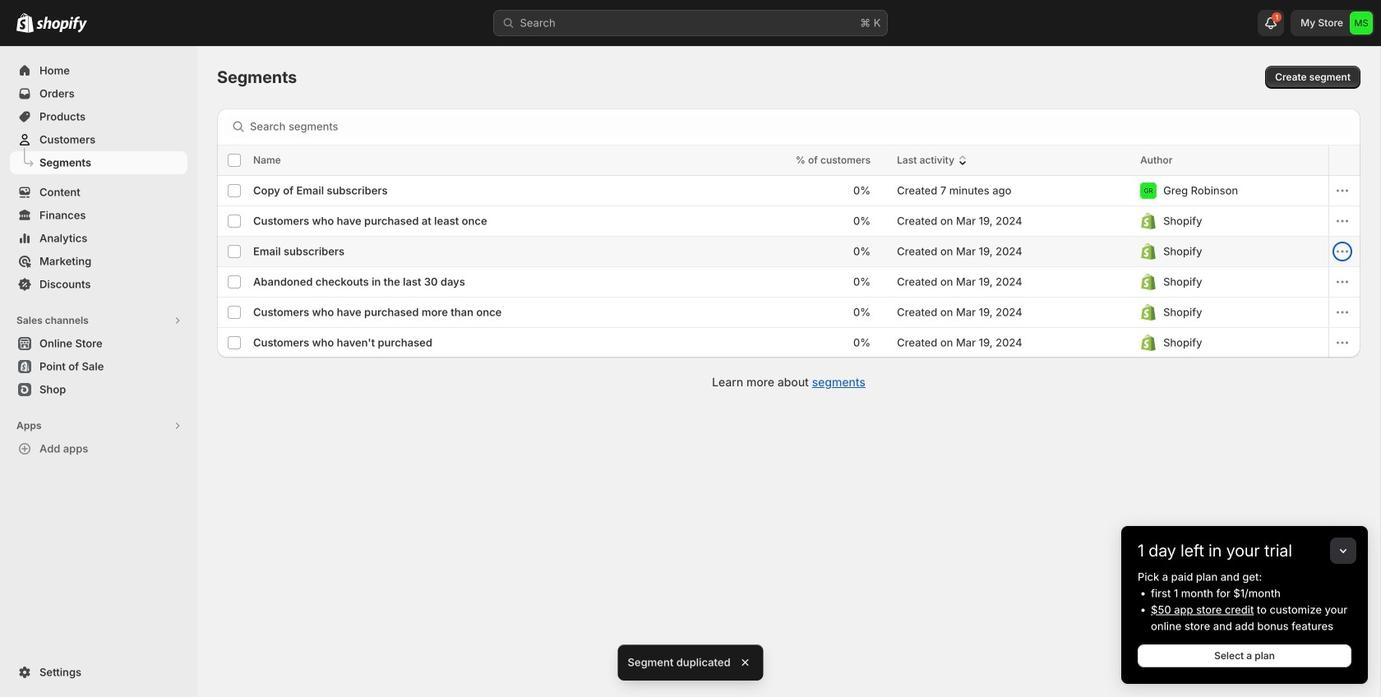 Task type: locate. For each thing, give the bounding box(es) containing it.
shopify image
[[16, 13, 34, 33], [36, 16, 87, 33]]

greg robinson image
[[1140, 183, 1157, 199]]



Task type: vqa. For each thing, say whether or not it's contained in the screenshot.
1 to the right
no



Task type: describe. For each thing, give the bounding box(es) containing it.
Search segments text field
[[250, 115, 1354, 138]]

my store image
[[1350, 12, 1373, 35]]

0 horizontal spatial shopify image
[[16, 13, 34, 33]]

1 horizontal spatial shopify image
[[36, 16, 87, 33]]



